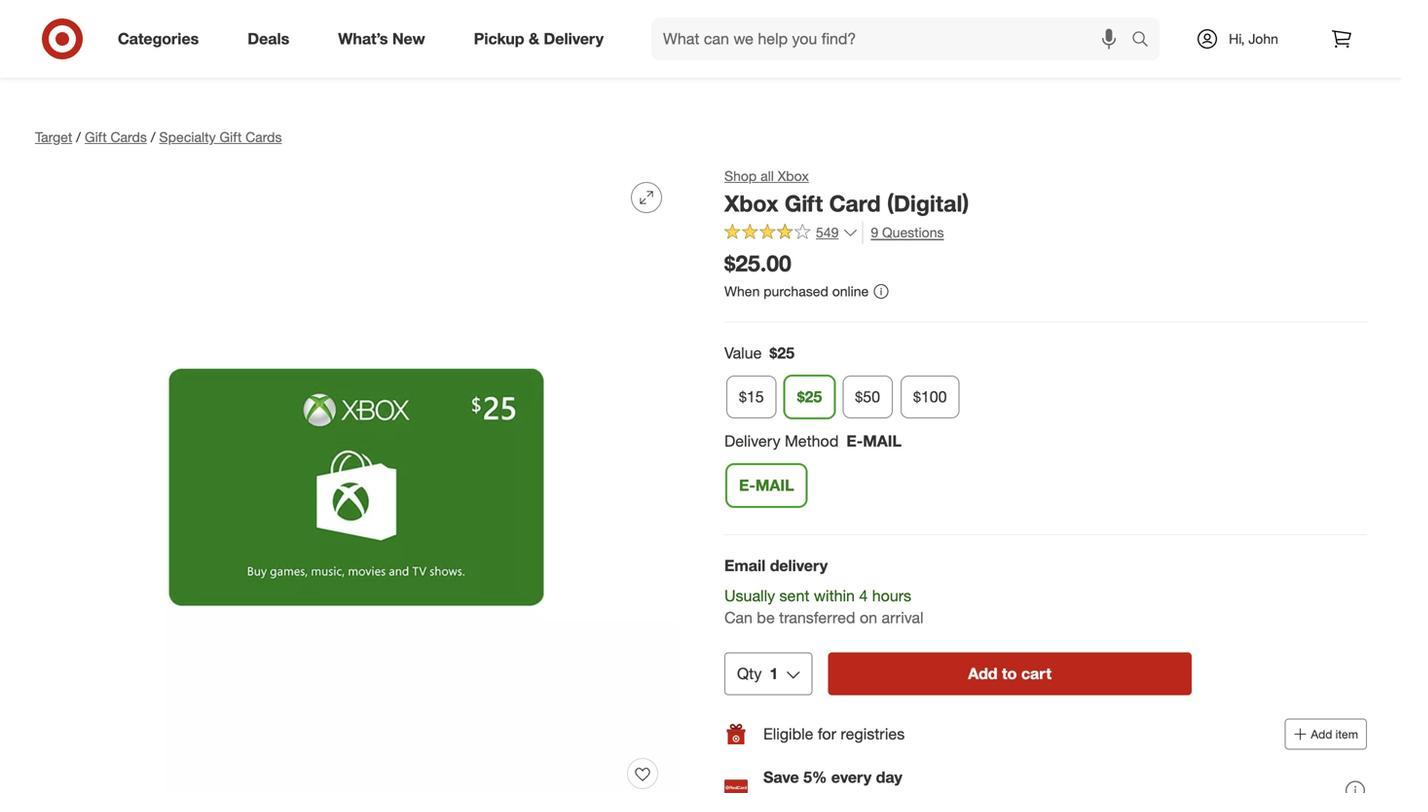 Task type: vqa. For each thing, say whether or not it's contained in the screenshot.
Hubba Bubba Holiday Bubble Tape - 2Oz
no



Task type: locate. For each thing, give the bounding box(es) containing it.
1 vertical spatial $25
[[797, 388, 822, 407]]

$50 link
[[843, 376, 893, 419]]

1 group from the top
[[723, 342, 1367, 427]]

pickup
[[474, 29, 524, 48]]

what's new
[[338, 29, 425, 48]]

to
[[1002, 665, 1017, 684]]

value
[[725, 344, 762, 363]]

2 / from the left
[[151, 129, 155, 146]]

when purchased online
[[725, 283, 869, 300]]

gift right specialty
[[220, 129, 242, 146]]

0 horizontal spatial e-
[[739, 476, 756, 495]]

xbox
[[778, 167, 809, 185], [725, 190, 779, 217]]

0 vertical spatial group
[[723, 342, 1367, 427]]

$25 right value
[[770, 344, 795, 363]]

1 horizontal spatial mail
[[863, 432, 902, 451]]

$25 link
[[785, 376, 835, 419]]

$100 link
[[901, 376, 960, 419]]

e-
[[847, 432, 863, 451], [739, 476, 756, 495]]

every
[[831, 768, 872, 787]]

sent
[[780, 587, 810, 606]]

john
[[1249, 30, 1279, 47]]

save
[[763, 768, 799, 787]]

1 horizontal spatial cards
[[246, 129, 282, 146]]

0 vertical spatial $25
[[770, 344, 795, 363]]

xbox gift card (digital), 1 of 10 image
[[35, 167, 678, 794]]

1 vertical spatial delivery
[[725, 432, 781, 451]]

1 vertical spatial e-
[[739, 476, 756, 495]]

/
[[76, 129, 81, 146], [151, 129, 155, 146]]

/ right target
[[76, 129, 81, 146]]

gift
[[85, 129, 107, 146], [220, 129, 242, 146], [785, 190, 823, 217]]

add left to
[[968, 665, 998, 684]]

add to cart
[[968, 665, 1052, 684]]

1 horizontal spatial e-
[[847, 432, 863, 451]]

cards
[[111, 129, 147, 146], [246, 129, 282, 146]]

/ left specialty
[[151, 129, 155, 146]]

purchased
[[764, 283, 829, 300]]

9 questions link
[[862, 222, 944, 244]]

add left "item"
[[1311, 727, 1333, 742]]

value $25
[[725, 344, 795, 363]]

$25
[[770, 344, 795, 363], [797, 388, 822, 407]]

$25 up method
[[797, 388, 822, 407]]

for
[[818, 725, 836, 744]]

email
[[725, 557, 766, 576]]

1 vertical spatial mail
[[756, 476, 794, 495]]

xbox right "all"
[[778, 167, 809, 185]]

add
[[968, 665, 998, 684], [1311, 727, 1333, 742]]

be
[[757, 609, 775, 628]]

5%
[[804, 768, 827, 787]]

9 questions
[[871, 224, 944, 241]]

mail inside e-mail link
[[756, 476, 794, 495]]

0 vertical spatial add
[[968, 665, 998, 684]]

specialty gift cards link
[[159, 129, 282, 146]]

target
[[35, 129, 72, 146]]

gift up 549 link
[[785, 190, 823, 217]]

1 horizontal spatial $25
[[797, 388, 822, 407]]

9
[[871, 224, 879, 241]]

1 horizontal spatial /
[[151, 129, 155, 146]]

0 horizontal spatial cards
[[111, 129, 147, 146]]

all
[[761, 167, 774, 185]]

usually sent within 4 hours can be transferred on arrival
[[725, 587, 924, 628]]

1 vertical spatial group
[[723, 431, 1367, 515]]

gift right target link
[[85, 129, 107, 146]]

mail down $50 link
[[863, 432, 902, 451]]

delivery
[[770, 557, 828, 576]]

cards left specialty
[[111, 129, 147, 146]]

delivery right &
[[544, 29, 604, 48]]

1 vertical spatial xbox
[[725, 190, 779, 217]]

hi,
[[1229, 30, 1245, 47]]

1 horizontal spatial add
[[1311, 727, 1333, 742]]

mail
[[863, 432, 902, 451], [756, 476, 794, 495]]

can
[[725, 609, 753, 628]]

gift cards link
[[85, 129, 147, 146]]

0 horizontal spatial mail
[[756, 476, 794, 495]]

cards right specialty
[[246, 129, 282, 146]]

on
[[860, 609, 877, 628]]

2 horizontal spatial gift
[[785, 190, 823, 217]]

$25.00
[[725, 250, 792, 277]]

card
[[829, 190, 881, 217]]

0 horizontal spatial /
[[76, 129, 81, 146]]

mail down method
[[756, 476, 794, 495]]

online
[[832, 283, 869, 300]]

e- down delivery method e-mail
[[739, 476, 756, 495]]

pickup & delivery
[[474, 29, 604, 48]]

delivery
[[544, 29, 604, 48], [725, 432, 781, 451]]

0 horizontal spatial delivery
[[544, 29, 604, 48]]

1 horizontal spatial delivery
[[725, 432, 781, 451]]

$15 link
[[726, 376, 777, 419]]

e-mail
[[739, 476, 794, 495]]

group
[[723, 342, 1367, 427], [723, 431, 1367, 515]]

0 horizontal spatial $25
[[770, 344, 795, 363]]

shop
[[725, 167, 757, 185]]

xbox down the shop
[[725, 190, 779, 217]]

2 group from the top
[[723, 431, 1367, 515]]

0 vertical spatial mail
[[863, 432, 902, 451]]

qty
[[737, 665, 762, 684]]

hi, john
[[1229, 30, 1279, 47]]

e- right method
[[847, 432, 863, 451]]

1 vertical spatial add
[[1311, 727, 1333, 742]]

hours
[[872, 587, 912, 606]]

add to cart button
[[828, 653, 1192, 696]]

categories
[[118, 29, 199, 48]]

add item
[[1311, 727, 1358, 742]]

delivery down $15 link at the right of page
[[725, 432, 781, 451]]

0 horizontal spatial add
[[968, 665, 998, 684]]



Task type: describe. For each thing, give the bounding box(es) containing it.
delivery method e-mail
[[725, 432, 902, 451]]

search button
[[1123, 18, 1170, 64]]

2 cards from the left
[[246, 129, 282, 146]]

what's
[[338, 29, 388, 48]]

arrival
[[882, 609, 924, 628]]

4
[[859, 587, 868, 606]]

What can we help you find? suggestions appear below search field
[[652, 18, 1136, 60]]

transferred
[[779, 609, 856, 628]]

method
[[785, 432, 839, 451]]

$100
[[913, 388, 947, 407]]

what's new link
[[322, 18, 450, 60]]

questions
[[882, 224, 944, 241]]

new
[[392, 29, 425, 48]]

0 vertical spatial e-
[[847, 432, 863, 451]]

item
[[1336, 727, 1358, 742]]

when
[[725, 283, 760, 300]]

shop all xbox xbox gift card (digital)
[[725, 167, 969, 217]]

add for add item
[[1311, 727, 1333, 742]]

&
[[529, 29, 539, 48]]

cart
[[1021, 665, 1052, 684]]

group containing delivery method
[[723, 431, 1367, 515]]

549 link
[[725, 222, 858, 246]]

add item button
[[1285, 719, 1367, 750]]

pickup & delivery link
[[457, 18, 628, 60]]

target / gift cards / specialty gift cards
[[35, 129, 282, 146]]

registries
[[841, 725, 905, 744]]

categories link
[[101, 18, 223, 60]]

deals
[[248, 29, 289, 48]]

usually
[[725, 587, 775, 606]]

add for add to cart
[[968, 665, 998, 684]]

group containing value
[[723, 342, 1367, 427]]

save 5% every day
[[763, 768, 903, 787]]

target link
[[35, 129, 72, 146]]

e-mail link
[[726, 465, 807, 507]]

qty 1
[[737, 665, 778, 684]]

eligible for registries
[[763, 725, 905, 744]]

day
[[876, 768, 903, 787]]

1 cards from the left
[[111, 129, 147, 146]]

1
[[770, 665, 778, 684]]

within
[[814, 587, 855, 606]]

specialty
[[159, 129, 216, 146]]

$50
[[855, 388, 880, 407]]

deals link
[[231, 18, 314, 60]]

0 vertical spatial delivery
[[544, 29, 604, 48]]

gift inside shop all xbox xbox gift card (digital)
[[785, 190, 823, 217]]

delivery inside group
[[725, 432, 781, 451]]

$15
[[739, 388, 764, 407]]

1 horizontal spatial gift
[[220, 129, 242, 146]]

email delivery
[[725, 557, 828, 576]]

1 / from the left
[[76, 129, 81, 146]]

549
[[816, 224, 839, 241]]

(digital)
[[887, 190, 969, 217]]

search
[[1123, 31, 1170, 50]]

0 vertical spatial xbox
[[778, 167, 809, 185]]

eligible
[[763, 725, 814, 744]]

0 horizontal spatial gift
[[85, 129, 107, 146]]



